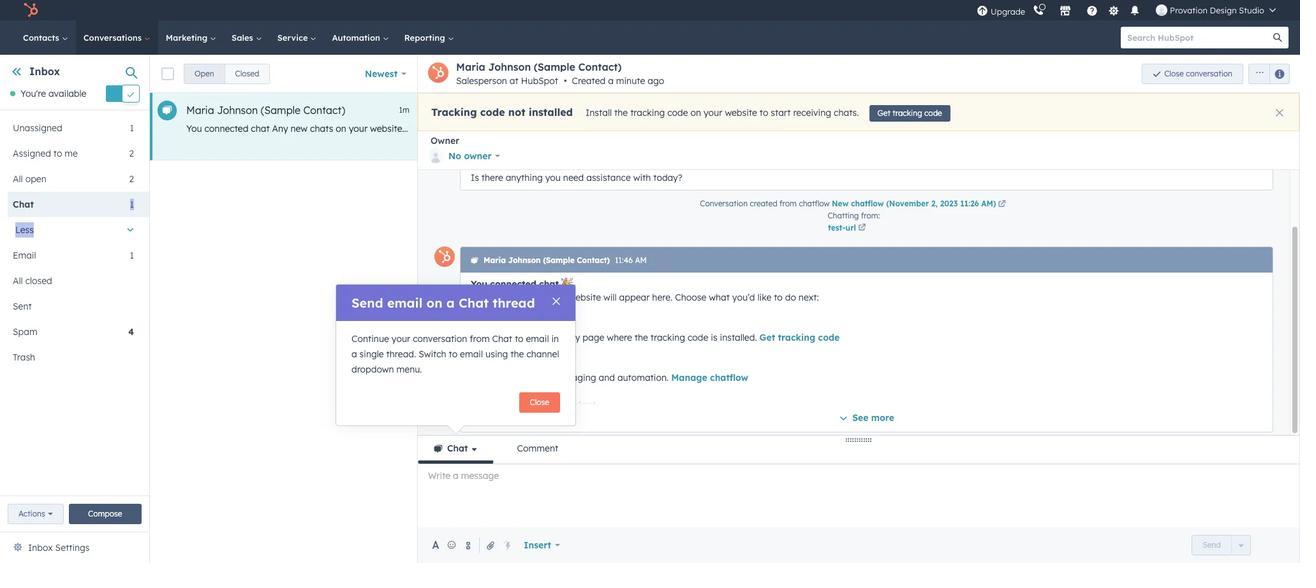 Task type: describe. For each thing, give the bounding box(es) containing it.
maria for maria johnson (sample contact) salesperson at hubspot • created a minute ago
[[456, 61, 485, 73]]

get tracking code
[[878, 108, 942, 118]]

chat down maria johnson (sample contact) at the top left
[[251, 123, 270, 135]]

is
[[471, 172, 479, 184]]

settings
[[55, 543, 90, 554]]

1 for chat
[[130, 199, 134, 211]]

am
[[635, 256, 647, 265]]

marketing
[[166, 33, 210, 43]]

compose
[[88, 510, 122, 519]]

chat left widget.
[[629, 413, 648, 424]]

chats.
[[834, 107, 859, 119]]

chat down 'install the tracking code on your website to start receiving chats.'
[[712, 123, 731, 135]]

a inside 'try it out send a test chat from any page where the tracking code is installed. get tracking code'
[[494, 332, 500, 344]]

here. inside row
[[453, 123, 474, 135]]

ago
[[648, 75, 664, 87]]

test-url
[[828, 223, 856, 233]]

the inside tracking code not installed alert
[[614, 107, 628, 119]]

here. inside "you connected chat 🎉 any new chats on your website will appear here. choose what you'd like to do next:"
[[652, 292, 673, 304]]

try inside 'try it out send a test chat from any page where the tracking code is installed. get tracking code'
[[471, 319, 485, 330]]

comment button
[[501, 436, 574, 464]]

calling icon image
[[1033, 5, 1044, 17]]

assistance
[[586, 172, 631, 184]]

there
[[482, 172, 503, 184]]

like inside row
[[559, 123, 573, 135]]

a inside maria johnson (sample contact) salesperson at hubspot • created a minute ago
[[608, 75, 614, 87]]

need
[[563, 172, 584, 184]]

2 group from the left
[[1243, 63, 1290, 84]]

using
[[486, 349, 508, 360]]

is there anything you need assistance with today?
[[471, 172, 683, 184]]

sales
[[232, 33, 256, 43]]

from inside 'try it out send a test chat from any page where the tracking code is installed. get tracking code'
[[542, 332, 562, 344]]

contact) for maria johnson (sample contact) salesperson at hubspot • created a minute ago
[[578, 61, 622, 73]]

all for all closed
[[13, 276, 23, 287]]

upgrade image
[[977, 5, 988, 17]]

get inside 'try it out send a test chat from any page where the tracking code is installed. get tracking code'
[[760, 332, 775, 344]]

provation design studio button
[[1148, 0, 1284, 20]]

insert button
[[515, 533, 568, 559]]

will inside "you connected chat 🎉 any new chats on your website will appear here. choose what you'd like to do next:"
[[603, 292, 617, 304]]

you
[[545, 172, 561, 184]]

tracking down ago
[[630, 107, 665, 119]]

sales link
[[224, 20, 270, 55]]

see
[[852, 413, 869, 424]]

choose inside row
[[476, 123, 508, 135]]

installed
[[529, 106, 573, 119]]

closed
[[25, 276, 52, 287]]

send inside 'try it out send a test chat from any page where the tracking code is installed. get tracking code'
[[471, 332, 492, 344]]

thread
[[493, 295, 535, 311]]

what inside "you connected chat 🎉 any new chats on your website will appear here. choose what you'd like to do next:"
[[709, 292, 730, 304]]

salesperson
[[456, 75, 507, 87]]

1 vertical spatial conversation
[[413, 334, 467, 345]]

single
[[360, 349, 384, 360]]

test inside row
[[694, 123, 710, 135]]

2 customize from the top
[[471, 413, 515, 424]]

to inside "live chat from maria johnson (sample contact) with context you connected chat
any new chats on your website will appear here. choose what you'd like to do next:

try it out 
send a test chat from any page where the tracking code is installed: https://app.hubs" row
[[575, 123, 584, 135]]

no owner button
[[428, 147, 500, 166]]

•
[[564, 75, 567, 87]]

website inside "you connected chat 🎉 any new chats on your website will appear here. choose what you'd like to do next:"
[[569, 292, 601, 304]]

all for all open
[[13, 174, 23, 185]]

chat up "color"
[[543, 399, 563, 411]]

out inside 'try it out send a test chat from any page where the tracking code is installed. get tracking code'
[[497, 319, 512, 330]]

chat inside 'try it out send a test chat from any page where the tracking code is installed. get tracking code'
[[521, 332, 540, 344]]

settings image
[[1108, 5, 1119, 17]]

test-
[[828, 223, 846, 233]]

website inside row
[[370, 123, 402, 135]]

chatflow down installed.
[[710, 373, 748, 384]]

your inside row
[[349, 123, 368, 135]]

and for style
[[556, 413, 573, 424]]

email for send
[[387, 295, 423, 311]]

Open button
[[184, 63, 225, 84]]

conversations link
[[76, 20, 158, 55]]

hubspot
[[521, 75, 558, 87]]

widget.
[[651, 413, 681, 424]]

close for close
[[530, 398, 549, 408]]

do inside row
[[586, 123, 597, 135]]

edit your chatflow manage your chat messaging and automation. manage chatflow
[[471, 359, 748, 384]]

tracking right installed.
[[778, 332, 815, 344]]

maria for maria johnson (sample contact) 11:46 am
[[484, 256, 506, 265]]

insert
[[524, 540, 551, 552]]

get inside get tracking code button
[[878, 108, 891, 118]]

and for automation.
[[599, 373, 615, 384]]

1 for email
[[130, 250, 134, 262]]

chats inside row
[[310, 123, 333, 135]]

sent
[[13, 301, 32, 313]]

service
[[277, 33, 310, 43]]

choose inside "you connected chat 🎉 any new chats on your website will appear here. choose what you'd like to do next:"
[[675, 292, 706, 304]]

page inside row
[[774, 123, 796, 135]]

menu.
[[396, 364, 422, 376]]

available
[[49, 88, 86, 100]]

test-url link
[[828, 222, 880, 234]]

conversation inside button
[[1186, 69, 1233, 78]]

the inside row
[[826, 123, 840, 135]]

design
[[1210, 5, 1237, 15]]

with
[[633, 172, 651, 184]]

newest button
[[357, 61, 415, 86]]

spam
[[13, 327, 37, 338]]

help image
[[1086, 6, 1098, 17]]

james peterson image
[[1156, 4, 1168, 16]]

send inside button
[[1203, 541, 1221, 551]]

the inside the customize your chat widget customize the color and style of your chat widget.
[[517, 413, 531, 424]]

chat up using
[[492, 334, 512, 345]]

switch
[[419, 349, 446, 360]]

appear inside row
[[420, 123, 451, 135]]

chat inside "button"
[[447, 443, 468, 455]]

group containing open
[[184, 63, 270, 84]]

from right created
[[780, 199, 797, 209]]

website inside tracking code not installed alert
[[725, 107, 757, 119]]

set
[[471, 453, 485, 464]]

all open
[[13, 174, 46, 185]]

(sample for maria johnson (sample contact) salesperson at hubspot • created a minute ago
[[534, 61, 575, 73]]

close conversation button
[[1142, 63, 1243, 84]]

2 for assigned to me
[[129, 148, 134, 160]]

inbox settings
[[28, 543, 90, 554]]

tracking inside button
[[893, 108, 922, 118]]

chatflow up from:
[[851, 199, 884, 209]]

11:46
[[615, 256, 633, 265]]

link opens in a new window image inside test-url link
[[858, 223, 866, 234]]

contacts link
[[15, 20, 76, 55]]

continue your conversation from chat
[[352, 334, 512, 345]]

conversation created from chatflow
[[700, 199, 832, 209]]

actions button
[[8, 505, 64, 525]]

chat button
[[418, 436, 493, 464]]

continue
[[352, 334, 389, 345]]

link opens in a new window image inside new chatflow (november 2, 2023 11:26 am) link
[[998, 201, 1006, 209]]

open
[[25, 174, 46, 185]]

2 for all open
[[129, 174, 134, 185]]

(november
[[886, 199, 929, 209]]

based
[[566, 453, 592, 464]]

closed
[[235, 69, 259, 78]]

notifications image
[[1129, 6, 1141, 17]]

contact) for maria johnson (sample contact)
[[303, 104, 345, 117]]

team's
[[629, 453, 657, 464]]

customize your chat widget customize the color and style of your chat widget.
[[471, 399, 684, 424]]

connected for you connected chat 🎉 any new chats on your website will appear here. choose what you'd like to do next:
[[490, 279, 536, 290]]

chats inside "you connected chat 🎉 any new chats on your website will appear here. choose what you'd like to do next:"
[[509, 292, 532, 304]]

channel
[[527, 349, 559, 360]]

provation design studio
[[1170, 5, 1264, 15]]

contacts
[[23, 33, 62, 43]]

upgrade
[[991, 6, 1025, 16]]

(sample for maria johnson (sample contact) 11:46 am
[[543, 256, 575, 265]]

owner
[[464, 151, 492, 162]]

you're available
[[20, 88, 86, 100]]

minute
[[616, 75, 645, 87]]

messaging
[[550, 373, 596, 384]]

no
[[448, 151, 461, 162]]

reporting link
[[397, 20, 462, 55]]

a inside to email in a single thread. switch to email using the channel dropdown menu.
[[352, 349, 357, 360]]

tracking
[[431, 106, 477, 119]]

see more button
[[839, 411, 894, 427]]

try inside row
[[623, 123, 635, 135]]

today?
[[653, 172, 683, 184]]

2023
[[940, 199, 958, 209]]

you connected chat any new chats on your website will appear here. choose what you'd like to do next:  try it out  send a test chat from any page where the tracking code is installed: https://app.hubs
[[186, 123, 1022, 135]]

chat up the less in the top left of the page
[[13, 199, 34, 211]]

1 customize from the top
[[471, 399, 517, 411]]

inbox settings link
[[28, 541, 90, 556]]

chatting
[[828, 211, 859, 221]]



Task type: vqa. For each thing, say whether or not it's contained in the screenshot.
Data Quality button
no



Task type: locate. For each thing, give the bounding box(es) containing it.
website down '1m'
[[370, 123, 402, 135]]

johnson for maria johnson (sample contact) salesperson at hubspot • created a minute ago
[[488, 61, 531, 73]]

1 horizontal spatial try
[[623, 123, 635, 135]]

you'd inside "you connected chat 🎉 any new chats on your website will appear here. choose what you'd like to do next:"
[[732, 292, 755, 304]]

out inside row
[[646, 123, 660, 135]]

0 horizontal spatial next:
[[600, 123, 620, 135]]

it down minute
[[638, 123, 643, 135]]

0 vertical spatial out
[[646, 123, 660, 135]]

0 vertical spatial any
[[756, 123, 772, 135]]

(sample
[[534, 61, 575, 73], [261, 104, 300, 117], [543, 256, 575, 265]]

customize up up
[[471, 413, 515, 424]]

1 horizontal spatial close
[[1164, 69, 1184, 78]]

0 horizontal spatial get
[[760, 332, 775, 344]]

2 all from the top
[[13, 276, 23, 287]]

to
[[760, 107, 768, 119], [575, 123, 584, 135], [53, 148, 62, 160], [774, 292, 783, 304], [515, 334, 523, 345], [449, 349, 458, 360]]

1 all from the top
[[13, 174, 23, 185]]

1 horizontal spatial any
[[471, 292, 487, 304]]

customize
[[471, 399, 517, 411], [471, 413, 515, 424]]

the right install
[[614, 107, 628, 119]]

you for you connected chat 🎉 any new chats on your website will appear here. choose what you'd like to do next:
[[471, 279, 487, 290]]

1 vertical spatial email
[[526, 334, 549, 345]]

0 horizontal spatial any
[[565, 332, 580, 344]]

unassigned
[[13, 123, 62, 134]]

1 horizontal spatial do
[[785, 292, 796, 304]]

from up using
[[470, 334, 490, 345]]

a up continue your conversation from chat
[[446, 295, 455, 311]]

0 horizontal spatial you'd
[[534, 123, 556, 135]]

you connected chat 🎉 any new chats on your website will appear here. choose what you'd like to do next:
[[471, 279, 819, 304]]

new inside "you connected chat 🎉 any new chats on your website will appear here. choose what you'd like to do next:"
[[489, 292, 506, 304]]

studio
[[1239, 5, 1264, 15]]

close conversation
[[1164, 69, 1233, 78]]

you'd down installed
[[534, 123, 556, 135]]

contact) for maria johnson (sample contact) 11:46 am
[[577, 256, 610, 265]]

close image
[[552, 298, 560, 306]]

to left the in
[[515, 334, 523, 345]]

here. up 'try it out send a test chat from any page where the tracking code is installed. get tracking code'
[[652, 292, 673, 304]]

2 vertical spatial email
[[460, 349, 483, 360]]

new chatflow (november 2, 2023 11:26 am)
[[832, 199, 996, 209]]

inbox for inbox
[[29, 65, 60, 78]]

test up using
[[502, 332, 518, 344]]

close up "color"
[[530, 398, 549, 408]]

maria inside maria johnson (sample contact) salesperson at hubspot • created a minute ago
[[456, 61, 485, 73]]

1 horizontal spatial out
[[646, 123, 660, 135]]

trash
[[13, 352, 35, 364]]

like down installed
[[559, 123, 573, 135]]

1 vertical spatial you'd
[[732, 292, 755, 304]]

live chat from maria johnson (sample contact) with context you connected chat
any new chats on your website will appear here. choose what you'd like to do next:

try it out 
send a test chat from any page where the tracking code is installed: https://app.hubs row
[[150, 93, 1022, 161]]

website down 🎉
[[569, 292, 601, 304]]

1 horizontal spatial and
[[599, 373, 615, 384]]

out
[[646, 123, 660, 135], [497, 319, 512, 330]]

connected inside "live chat from maria johnson (sample contact) with context you connected chat
any new chats on your website will appear here. choose what you'd like to do next:

try it out 
send a test chat from any page where the tracking code is installed: https://app.hubs" row
[[204, 123, 248, 135]]

johnson up thread at the bottom
[[508, 256, 541, 265]]

2 vertical spatial maria
[[484, 256, 506, 265]]

0 vertical spatial (sample
[[534, 61, 575, 73]]

2 horizontal spatial email
[[526, 334, 549, 345]]

send inside row
[[662, 123, 683, 135]]

1 vertical spatial next:
[[799, 292, 819, 304]]

url
[[846, 223, 856, 233]]

like
[[559, 123, 573, 135], [758, 292, 771, 304]]

the up automation.
[[635, 332, 648, 344]]

(sample inside maria johnson (sample contact) salesperson at hubspot • created a minute ago
[[534, 61, 575, 73]]

tracking inside row
[[842, 123, 877, 135]]

chat down the channel
[[529, 373, 548, 384]]

tracking up automation.
[[651, 332, 685, 344]]

maria for maria johnson (sample contact)
[[186, 104, 214, 117]]

any
[[756, 123, 772, 135], [565, 332, 580, 344]]

less
[[15, 225, 34, 236]]

inbox for inbox settings
[[28, 543, 53, 554]]

any inside row
[[756, 123, 772, 135]]

all left open
[[13, 174, 23, 185]]

where inside row
[[798, 123, 824, 135]]

search button
[[1267, 27, 1289, 48]]

here. down tracking
[[453, 123, 474, 135]]

where up edit your chatflow manage your chat messaging and automation. manage chatflow
[[607, 332, 632, 344]]

0 vertical spatial choose
[[476, 123, 508, 135]]

0 vertical spatial here.
[[453, 123, 474, 135]]

you inside row
[[186, 123, 202, 135]]

any inside row
[[272, 123, 288, 135]]

what up installed.
[[709, 292, 730, 304]]

1 vertical spatial close
[[530, 398, 549, 408]]

you'd up installed.
[[732, 292, 755, 304]]

edit
[[471, 359, 488, 371]]

you're available image
[[10, 91, 15, 96]]

what down not
[[510, 123, 531, 135]]

of
[[597, 413, 606, 424]]

anything
[[506, 172, 543, 184]]

2
[[129, 148, 134, 160], [129, 174, 134, 185]]

chat left set
[[447, 443, 468, 455]]

1 vertical spatial like
[[758, 292, 771, 304]]

0 vertical spatial website
[[725, 107, 757, 119]]

1 horizontal spatial it
[[638, 123, 643, 135]]

where inside 'try it out send a test chat from any page where the tracking code is installed. get tracking code'
[[607, 332, 632, 344]]

any inside 'try it out send a test chat from any page where the tracking code is installed. get tracking code'
[[565, 332, 580, 344]]

1 vertical spatial what
[[709, 292, 730, 304]]

0 vertical spatial contact)
[[578, 61, 622, 73]]

1 vertical spatial (sample
[[261, 104, 300, 117]]

chat up the channel
[[521, 332, 540, 344]]

0 vertical spatial inbox
[[29, 65, 60, 78]]

0 vertical spatial 2
[[129, 148, 134, 160]]

1 horizontal spatial any
[[756, 123, 772, 135]]

conversation
[[1186, 69, 1233, 78], [413, 334, 467, 345]]

next: inside "you connected chat 🎉 any new chats on your website will appear here. choose what you'd like to do next:"
[[799, 292, 819, 304]]

chat right up
[[500, 453, 519, 464]]

1 vertical spatial is
[[711, 332, 717, 344]]

you for you connected chat any new chats on your website will appear here. choose what you'd like to do next:  try it out  send a test chat from any page where the tracking code is installed: https://app.hubs
[[186, 123, 202, 135]]

0 horizontal spatial do
[[586, 123, 597, 135]]

you'd inside row
[[534, 123, 556, 135]]

chat left thread at the bottom
[[459, 295, 489, 311]]

chatflow
[[799, 199, 830, 209], [851, 199, 884, 209], [514, 359, 553, 371], [710, 373, 748, 384]]

a down 'install the tracking code on your website to start receiving chats.'
[[686, 123, 692, 135]]

do down install
[[586, 123, 597, 135]]

new
[[832, 199, 849, 209]]

1 vertical spatial any
[[565, 332, 580, 344]]

out down thread at the bottom
[[497, 319, 512, 330]]

menu
[[976, 0, 1285, 20]]

1 vertical spatial any
[[471, 292, 487, 304]]

0 horizontal spatial test
[[502, 332, 518, 344]]

automation.
[[617, 373, 669, 384]]

close down search hubspot search field
[[1164, 69, 1184, 78]]

Closed button
[[224, 63, 270, 84]]

1 vertical spatial all
[[13, 276, 23, 287]]

1 horizontal spatial like
[[758, 292, 771, 304]]

Search HubSpot search field
[[1121, 27, 1277, 48]]

is
[[902, 123, 909, 135], [711, 332, 717, 344]]

1 vertical spatial and
[[556, 413, 573, 424]]

0 vertical spatial conversation
[[1186, 69, 1233, 78]]

0 vertical spatial what
[[510, 123, 531, 135]]

contact) inside "live chat from maria johnson (sample contact) with context you connected chat
any new chats on your website will appear here. choose what you'd like to do next:

try it out 
send a test chat from any page where the tracking code is installed: https://app.hubs" row
[[303, 104, 345, 117]]

email up continue your conversation from chat
[[387, 295, 423, 311]]

1 2 from the top
[[129, 148, 134, 160]]

hubspot link
[[15, 3, 48, 18]]

maria
[[456, 61, 485, 73], [186, 104, 214, 117], [484, 256, 506, 265]]

maria down open button
[[186, 104, 214, 117]]

0 vertical spatial page
[[774, 123, 796, 135]]

inbox left settings
[[28, 543, 53, 554]]

appear inside "you connected chat 🎉 any new chats on your website will appear here. choose what you'd like to do next:"
[[619, 292, 650, 304]]

a left 'single'
[[352, 349, 357, 360]]

maria johnson (sample contact) salesperson at hubspot • created a minute ago
[[456, 61, 664, 87]]

open
[[195, 69, 214, 78]]

installed:
[[911, 123, 949, 135]]

0 horizontal spatial out
[[497, 319, 512, 330]]

here.
[[453, 123, 474, 135], [652, 292, 673, 304]]

the inside to email in a single thread. switch to email using the channel dropdown menu.
[[511, 349, 524, 360]]

1 vertical spatial test
[[502, 332, 518, 344]]

1 horizontal spatial next:
[[799, 292, 819, 304]]

chatflow down the in
[[514, 359, 553, 371]]

tracking code not installed alert
[[418, 93, 1300, 131]]

1 vertical spatial maria
[[186, 104, 214, 117]]

marketplaces image
[[1060, 6, 1071, 17]]

(sample up 🎉
[[543, 256, 575, 265]]

1 horizontal spatial new
[[489, 292, 506, 304]]

provation
[[1170, 5, 1208, 15]]

2 manage from the left
[[671, 373, 707, 384]]

choose up 'try it out send a test chat from any page where the tracking code is installed. get tracking code'
[[675, 292, 706, 304]]

website
[[725, 107, 757, 119], [370, 123, 402, 135], [569, 292, 601, 304]]

link opens in a new window image
[[858, 225, 866, 232]]

2 2 from the top
[[129, 174, 134, 185]]

0 vertical spatial new
[[291, 123, 308, 135]]

0 horizontal spatial like
[[559, 123, 573, 135]]

1 vertical spatial inbox
[[28, 543, 53, 554]]

installed.
[[720, 332, 757, 344]]

inbox up you're available on the top left of the page
[[29, 65, 60, 78]]

group
[[184, 63, 270, 84], [1243, 63, 1290, 84]]

2,
[[931, 199, 938, 209]]

it up using
[[488, 319, 494, 330]]

1 vertical spatial contact)
[[303, 104, 345, 117]]

maria up thread at the bottom
[[484, 256, 506, 265]]

chatting from:
[[828, 211, 880, 221]]

1 horizontal spatial test
[[694, 123, 710, 135]]

to inside tracking code not installed alert
[[760, 107, 768, 119]]

1 horizontal spatial get
[[878, 108, 891, 118]]

chat inside "you connected chat 🎉 any new chats on your website will appear here. choose what you'd like to do next:"
[[539, 279, 559, 290]]

new down maria johnson (sample contact) at the top left
[[291, 123, 308, 135]]

any right the in
[[565, 332, 580, 344]]

(sample down 'closed' button
[[261, 104, 300, 117]]

johnson for maria johnson (sample contact)
[[217, 104, 258, 117]]

the inside 'try it out send a test chat from any page where the tracking code is installed. get tracking code'
[[635, 332, 648, 344]]

get right chats. at the right
[[878, 108, 891, 118]]

to inside "you connected chat 🎉 any new chats on your website will appear here. choose what you'd like to do next:"
[[774, 292, 783, 304]]

you
[[186, 123, 202, 135], [471, 279, 487, 290]]

at
[[510, 75, 518, 87]]

all inside button
[[13, 276, 23, 287]]

1 vertical spatial try
[[471, 319, 485, 330]]

1 horizontal spatial conversation
[[1186, 69, 1233, 78]]

what
[[510, 123, 531, 135], [709, 292, 730, 304]]

the down chats. at the right
[[826, 123, 840, 135]]

1 horizontal spatial page
[[774, 123, 796, 135]]

email
[[13, 250, 36, 262]]

2 vertical spatial 1
[[130, 250, 134, 262]]

customize down the edit
[[471, 399, 517, 411]]

chat inside edit your chatflow manage your chat messaging and automation. manage chatflow
[[529, 373, 548, 384]]

johnson inside "live chat from maria johnson (sample contact) with context you connected chat
any new chats on your website will appear here. choose what you'd like to do next:

try it out 
send a test chat from any page where the tracking code is installed: https://app.hubs" row
[[217, 104, 258, 117]]

page down start
[[774, 123, 796, 135]]

maria johnson (sample contact) 11:46 am
[[484, 256, 647, 265]]

to left start
[[760, 107, 768, 119]]

0 horizontal spatial connected
[[204, 123, 248, 135]]

try up to email in a single thread. switch to email using the channel dropdown menu.
[[471, 319, 485, 330]]

(sample for maria johnson (sample contact)
[[261, 104, 300, 117]]

0 vertical spatial email
[[387, 295, 423, 311]]

hubspot image
[[23, 3, 38, 18]]

new inside row
[[291, 123, 308, 135]]

1 horizontal spatial what
[[709, 292, 730, 304]]

settings link
[[1106, 4, 1122, 17]]

widget
[[566, 399, 596, 411]]

johnson for maria johnson (sample contact) 11:46 am
[[508, 256, 541, 265]]

email up the channel
[[526, 334, 549, 345]]

from inside row
[[734, 123, 754, 135]]

service link
[[270, 20, 324, 55]]

tracking down chats. at the right
[[842, 123, 877, 135]]

2 vertical spatial website
[[569, 292, 601, 304]]

conversation down search hubspot search field
[[1186, 69, 1233, 78]]

automation
[[332, 33, 383, 43]]

like up get tracking code link
[[758, 292, 771, 304]]

conversations
[[83, 33, 144, 43]]

what inside row
[[510, 123, 531, 135]]

1 for unassigned
[[130, 123, 134, 134]]

out down ago
[[646, 123, 660, 135]]

0 horizontal spatial new
[[291, 123, 308, 135]]

new up using
[[489, 292, 506, 304]]

1 horizontal spatial is
[[902, 123, 909, 135]]

get right installed.
[[760, 332, 775, 344]]

created
[[750, 199, 777, 209]]

1 1 from the top
[[130, 123, 134, 134]]

3 1 from the top
[[130, 250, 134, 262]]

contact) inside maria johnson (sample contact) salesperson at hubspot • created a minute ago
[[578, 61, 622, 73]]

appear
[[420, 123, 451, 135], [619, 292, 650, 304]]

connected down maria johnson (sample contact) at the top left
[[204, 123, 248, 135]]

1 horizontal spatial you'd
[[732, 292, 755, 304]]

(sample up •
[[534, 61, 575, 73]]

test inside 'try it out send a test chat from any page where the tracking code is installed. get tracking code'
[[502, 332, 518, 344]]

1 vertical spatial appear
[[619, 292, 650, 304]]

johnson down 'closed' button
[[217, 104, 258, 117]]

and left style
[[556, 413, 573, 424]]

in
[[551, 334, 559, 345]]

0 vertical spatial like
[[559, 123, 573, 135]]

1 horizontal spatial manage
[[671, 373, 707, 384]]

will inside row
[[405, 123, 418, 135]]

connected
[[204, 123, 248, 135], [490, 279, 536, 290]]

next: down install
[[600, 123, 620, 135]]

send
[[662, 123, 683, 135], [352, 295, 383, 311], [471, 332, 492, 344], [1203, 541, 1221, 551]]

0 horizontal spatial chats
[[310, 123, 333, 135]]

menu containing provation design studio
[[976, 0, 1285, 20]]

like inside "you connected chat 🎉 any new chats on your website will appear here. choose what you'd like to do next:"
[[758, 292, 771, 304]]

11:26
[[960, 199, 979, 209]]

install
[[586, 107, 612, 119]]

0 horizontal spatial choose
[[476, 123, 508, 135]]

johnson inside maria johnson (sample contact) salesperson at hubspot • created a minute ago
[[488, 61, 531, 73]]

main content
[[150, 55, 1300, 564]]

on inside "you connected chat 🎉 any new chats on your website will appear here. choose what you'd like to do next:"
[[534, 292, 545, 304]]

install the tracking code on your website to start receiving chats.
[[586, 107, 859, 119]]

it inside 'try it out send a test chat from any page where the tracking code is installed. get tracking code'
[[488, 319, 494, 330]]

connected inside "you connected chat 🎉 any new chats on your website will appear here. choose what you'd like to do next:"
[[490, 279, 536, 290]]

0 horizontal spatial conversation
[[413, 334, 467, 345]]

you down open button
[[186, 123, 202, 135]]

any inside "you connected chat 🎉 any new chats on your website will appear here. choose what you'd like to do next:"
[[471, 292, 487, 304]]

0 vertical spatial it
[[638, 123, 643, 135]]

group down sales
[[184, 63, 270, 84]]

0 horizontal spatial what
[[510, 123, 531, 135]]

1 horizontal spatial you
[[471, 279, 487, 290]]

2 1 from the top
[[130, 199, 134, 211]]

your inside tracking code not installed alert
[[704, 107, 722, 119]]

you inside "you connected chat 🎉 any new chats on your website will appear here. choose what you'd like to do next:"
[[471, 279, 487, 290]]

connected up thread at the bottom
[[490, 279, 536, 290]]

thread.
[[386, 349, 416, 360]]

0 vertical spatial johnson
[[488, 61, 531, 73]]

it
[[638, 123, 643, 135], [488, 319, 494, 330]]

0 horizontal spatial where
[[607, 332, 632, 344]]

is inside 'try it out send a test chat from any page where the tracking code is installed. get tracking code'
[[711, 332, 717, 344]]

all left the closed
[[13, 276, 23, 287]]

style
[[575, 413, 594, 424]]

0 vertical spatial 1
[[130, 123, 134, 134]]

you up send email on a chat thread
[[471, 279, 487, 290]]

a up using
[[494, 332, 500, 344]]

is inside row
[[902, 123, 909, 135]]

on inside row
[[336, 123, 346, 135]]

maria inside row
[[186, 104, 214, 117]]

1 vertical spatial page
[[583, 332, 604, 344]]

code inside row
[[879, 123, 900, 135]]

a
[[608, 75, 614, 87], [686, 123, 692, 135], [446, 295, 455, 311], [494, 332, 500, 344], [352, 349, 357, 360]]

where down receiving
[[798, 123, 824, 135]]

it inside "live chat from maria johnson (sample contact) with context you connected chat
any new chats on your website will appear here. choose what you'd like to do next:

try it out 
send a test chat from any page where the tracking code is installed: https://app.hubs" row
[[638, 123, 643, 135]]

1 manage from the left
[[471, 373, 505, 384]]

(sample inside row
[[261, 104, 300, 117]]

a inside row
[[686, 123, 692, 135]]

do up get tracking code link
[[785, 292, 796, 304]]

connected for you connected chat any new chats on your website will appear here. choose what you'd like to do next:  try it out  send a test chat from any page where the tracking code is installed: https://app.hubs
[[204, 123, 248, 135]]

0 vertical spatial chats
[[310, 123, 333, 135]]

0 horizontal spatial appear
[[420, 123, 451, 135]]

0 horizontal spatial any
[[272, 123, 288, 135]]

1 group from the left
[[184, 63, 270, 84]]

page inside 'try it out send a test chat from any page where the tracking code is installed. get tracking code'
[[583, 332, 604, 344]]

newest
[[365, 68, 398, 79]]

you'd
[[534, 123, 556, 135], [732, 292, 755, 304]]

do inside "you connected chat 🎉 any new chats on your website will appear here. choose what you'd like to do next:"
[[785, 292, 796, 304]]

send group
[[1192, 536, 1251, 556]]

0 horizontal spatial website
[[370, 123, 402, 135]]

0 horizontal spatial email
[[387, 295, 423, 311]]

manage right automation.
[[671, 373, 707, 384]]

link opens in a new window image
[[998, 199, 1006, 211], [998, 201, 1006, 209], [858, 223, 866, 234]]

search image
[[1273, 33, 1282, 42]]

new chatflow (november 2, 2023 11:26 am) link
[[832, 199, 1008, 211]]

close image
[[1276, 109, 1284, 117]]

2 vertical spatial contact)
[[577, 256, 610, 265]]

tracking code not installed
[[431, 106, 573, 119]]

1 horizontal spatial chats
[[509, 292, 532, 304]]

1 horizontal spatial appear
[[619, 292, 650, 304]]

1 horizontal spatial group
[[1243, 63, 1290, 84]]

from up the channel
[[542, 332, 562, 344]]

and right messaging on the left bottom of the page
[[599, 373, 615, 384]]

try it out send a test chat from any page where the tracking code is installed. get tracking code
[[471, 319, 840, 344]]

0 horizontal spatial group
[[184, 63, 270, 84]]

code inside button
[[924, 108, 942, 118]]

next: inside row
[[600, 123, 620, 135]]

0 horizontal spatial try
[[471, 319, 485, 330]]

chat
[[13, 199, 34, 211], [459, 295, 489, 311], [492, 334, 512, 345], [447, 443, 468, 455]]

chats
[[310, 123, 333, 135], [509, 292, 532, 304]]

see more
[[852, 413, 894, 424]]

email left using
[[460, 349, 483, 360]]

main content containing maria johnson (sample contact)
[[150, 55, 1300, 564]]

to right switch
[[449, 349, 458, 360]]

page up edit your chatflow manage your chat messaging and automation. manage chatflow
[[583, 332, 604, 344]]

1 horizontal spatial email
[[460, 349, 483, 360]]

2 vertical spatial johnson
[[508, 256, 541, 265]]

to left me
[[53, 148, 62, 160]]

from down 'install the tracking code on your website to start receiving chats.'
[[734, 123, 754, 135]]

1 vertical spatial customize
[[471, 413, 515, 424]]

0 vertical spatial you'd
[[534, 123, 556, 135]]

email for to
[[526, 334, 549, 345]]

up
[[487, 453, 498, 464]]

start
[[771, 107, 791, 119]]

and inside edit your chatflow manage your chat messaging and automation. manage chatflow
[[599, 373, 615, 384]]

any left thread at the bottom
[[471, 292, 487, 304]]

close for close conversation
[[1164, 69, 1184, 78]]

next: up get tracking code link
[[799, 292, 819, 304]]

not
[[508, 106, 525, 119]]

1 vertical spatial connected
[[490, 279, 536, 290]]

manage down the edit
[[471, 373, 505, 384]]

0 vertical spatial maria
[[456, 61, 485, 73]]

me
[[65, 148, 78, 160]]

am)
[[981, 199, 996, 209]]

and inside the customize your chat widget customize the color and style of your chat widget.
[[556, 413, 573, 424]]

1 vertical spatial website
[[370, 123, 402, 135]]

1 horizontal spatial website
[[569, 292, 601, 304]]

code
[[480, 106, 505, 119], [667, 107, 688, 119], [924, 108, 942, 118], [879, 123, 900, 135], [688, 332, 708, 344], [818, 332, 840, 344]]

2 horizontal spatial website
[[725, 107, 757, 119]]

1 vertical spatial will
[[603, 292, 617, 304]]

group down search button
[[1243, 63, 1290, 84]]

chatflow left new
[[799, 199, 830, 209]]

is down get tracking code button
[[902, 123, 909, 135]]

send button
[[1192, 536, 1232, 556]]

website left start
[[725, 107, 757, 119]]

created
[[572, 75, 606, 87]]

appear up owner
[[420, 123, 451, 135]]

0 horizontal spatial will
[[405, 123, 418, 135]]

to email in a single thread. switch to email using the channel dropdown menu.
[[352, 334, 559, 376]]

on inside tracking code not installed alert
[[691, 107, 701, 119]]

the right using
[[511, 349, 524, 360]]

get tracking code button
[[869, 105, 950, 122]]

all closed
[[13, 276, 52, 287]]

your inside "you connected chat 🎉 any new chats on your website will appear here. choose what you'd like to do next:"
[[547, 292, 566, 304]]

test
[[694, 123, 710, 135], [502, 332, 518, 344]]

appear down am
[[619, 292, 650, 304]]

will down '1m'
[[405, 123, 418, 135]]

will down 11:46
[[603, 292, 617, 304]]

inbox
[[29, 65, 60, 78], [28, 543, 53, 554]]

any down start
[[756, 123, 772, 135]]

to up get tracking code link
[[774, 292, 783, 304]]



